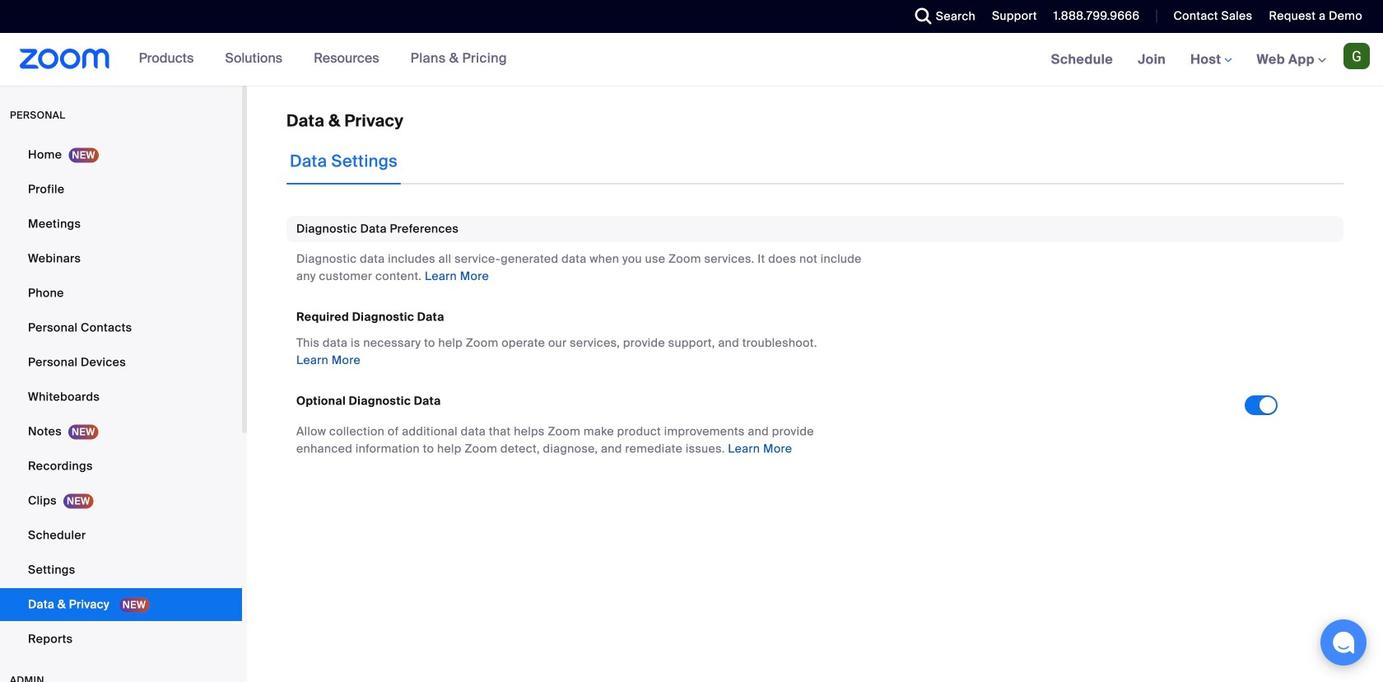 Task type: locate. For each thing, give the bounding box(es) containing it.
personal menu menu
[[0, 138, 242, 657]]

zoom logo image
[[20, 49, 110, 69]]

product information navigation
[[127, 33, 520, 86]]

open chat image
[[1333, 631, 1356, 654]]

banner
[[0, 33, 1384, 87]]

tab
[[287, 138, 401, 185]]



Task type: vqa. For each thing, say whether or not it's contained in the screenshot.
tab
yes



Task type: describe. For each thing, give the bounding box(es) containing it.
meetings navigation
[[1039, 33, 1384, 87]]

profile picture image
[[1344, 43, 1371, 69]]



